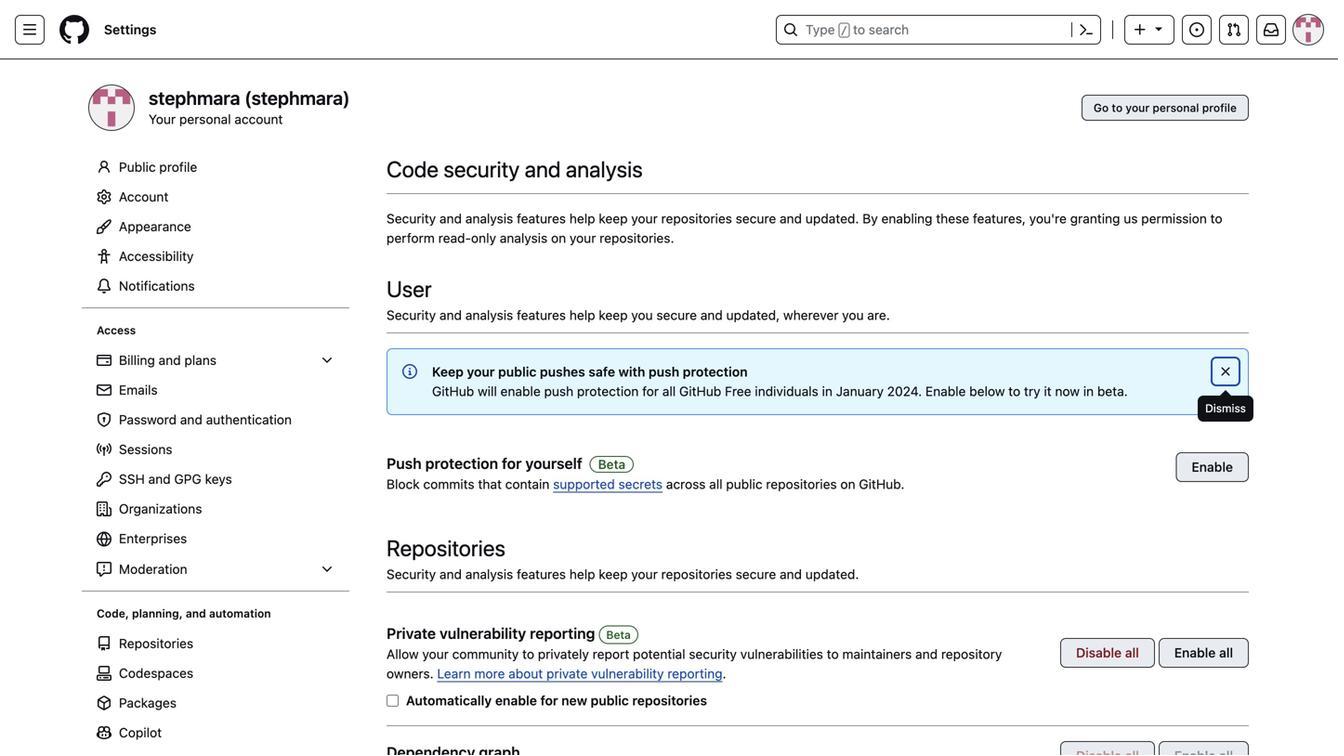 Task type: locate. For each thing, give the bounding box(es) containing it.
/
[[841, 24, 848, 37]]

features for repositories
[[517, 567, 566, 582]]

with
[[619, 364, 646, 380]]

code, planning, and automation
[[97, 607, 271, 621]]

keep up 'repositories.'
[[599, 211, 628, 226]]

analysis inside "repositories security and analysis features help keep your repositories secure and updated."
[[466, 567, 513, 582]]

1 vertical spatial enable
[[1192, 460, 1234, 475]]

push
[[387, 455, 422, 473]]

triangle down image
[[1152, 21, 1167, 36]]

0 vertical spatial updated.
[[806, 211, 859, 226]]

0 vertical spatial beta
[[598, 457, 626, 472]]

analysis for user security and analysis features help keep you secure and updated, wherever you are.
[[466, 308, 513, 323]]

beta
[[598, 457, 626, 472], [606, 629, 631, 642]]

2 horizontal spatial public
[[726, 477, 763, 492]]

personal inside the stephmara (stephmara) your personal account
[[179, 112, 231, 127]]

beta.
[[1098, 384, 1128, 399]]

secure inside security and analysis features help keep your repositories secure and updated. by enabling these features, you're granting us permission to perform read-only analysis on your  repositories.
[[736, 211, 776, 226]]

user
[[387, 276, 432, 302]]

for left new
[[541, 693, 558, 709]]

1 vertical spatial keep
[[599, 308, 628, 323]]

tooltip
[[1198, 396, 1254, 422]]

2 features from the top
[[517, 308, 566, 323]]

paintbrush image
[[97, 219, 112, 234]]

0 vertical spatial help
[[570, 211, 595, 226]]

disable
[[1077, 646, 1122, 661]]

to inside security and analysis features help keep your repositories secure and updated. by enabling these features, you're granting us permission to perform read-only analysis on your  repositories.
[[1211, 211, 1223, 226]]

copilot link
[[89, 719, 342, 748]]

2 keep from the top
[[599, 308, 628, 323]]

your up the learn
[[422, 647, 449, 662]]

for for new
[[541, 693, 558, 709]]

us
[[1124, 211, 1138, 226]]

copilot image
[[97, 726, 112, 741]]

1 horizontal spatial on
[[841, 477, 856, 492]]

analysis right only
[[500, 231, 548, 246]]

repositories for repositories
[[119, 636, 193, 652]]

protection up commits
[[425, 455, 498, 473]]

1 github from the left
[[432, 384, 474, 399]]

security down user
[[387, 308, 436, 323]]

0 horizontal spatial public
[[498, 364, 537, 380]]

public right new
[[591, 693, 629, 709]]

repositories inside "repositories security and analysis features help keep your repositories secure and updated."
[[387, 535, 506, 561]]

2 vertical spatial for
[[541, 693, 558, 709]]

all inside button
[[1126, 646, 1139, 661]]

enable right "will" at bottom left
[[501, 384, 541, 399]]

0 vertical spatial secure
[[736, 211, 776, 226]]

1 vertical spatial security
[[387, 308, 436, 323]]

will
[[478, 384, 497, 399]]

beta up report
[[606, 629, 631, 642]]

your inside keep your public pushes safe with push protection github will enable push protection for all github free individuals in january 2024. enable below to try it now in beta.
[[467, 364, 495, 380]]

all
[[663, 384, 676, 399], [709, 477, 723, 492], [1126, 646, 1139, 661], [1220, 646, 1234, 661]]

are.
[[868, 308, 890, 323]]

repositories up 'repositories.'
[[662, 211, 732, 226]]

1 horizontal spatial push
[[649, 364, 680, 380]]

code, planning, and automation list
[[89, 629, 342, 756]]

in left january on the right of page
[[822, 384, 833, 399]]

shield lock image
[[97, 413, 112, 428]]

granting
[[1071, 211, 1121, 226]]

0 horizontal spatial protection
[[425, 455, 498, 473]]

repositories
[[662, 211, 732, 226], [766, 477, 837, 492], [662, 567, 732, 582], [633, 693, 707, 709]]

account
[[119, 189, 169, 205]]

owners.
[[387, 667, 434, 682]]

1 features from the top
[[517, 211, 566, 226]]

your
[[149, 112, 176, 127]]

0 vertical spatial repositories
[[387, 535, 506, 561]]

your up "will" at bottom left
[[467, 364, 495, 380]]

0 vertical spatial enable
[[501, 384, 541, 399]]

1 horizontal spatial profile
[[1203, 101, 1237, 114]]

push right with
[[649, 364, 680, 380]]

1 vertical spatial repositories
[[119, 636, 193, 652]]

github.
[[859, 477, 905, 492]]

your inside allow your community to privately report potential security vulnerabilities to maintainers and repository owners.
[[422, 647, 449, 662]]

1 keep from the top
[[599, 211, 628, 226]]

1 horizontal spatial you
[[842, 308, 864, 323]]

0 vertical spatial push
[[649, 364, 680, 380]]

moderation
[[119, 562, 187, 577]]

appearance
[[119, 219, 191, 234]]

notifications
[[119, 278, 195, 294]]

enable for enable button
[[1192, 460, 1234, 475]]

help up safe
[[570, 308, 595, 323]]

vulnerability up community
[[440, 625, 526, 643]]

secure inside "repositories security and analysis features help keep your repositories secure and updated."
[[736, 567, 776, 582]]

secure inside user security and analysis features help keep you secure and updated, wherever you are.
[[657, 308, 697, 323]]

enable button
[[1176, 453, 1249, 482]]

2 vertical spatial public
[[591, 693, 629, 709]]

to left maintainers
[[827, 647, 839, 662]]

protection up free
[[683, 364, 748, 380]]

features down code security and analysis
[[517, 211, 566, 226]]

repositories inside "repositories security and analysis features help keep your repositories secure and updated."
[[662, 567, 732, 582]]

1 vertical spatial features
[[517, 308, 566, 323]]

2 horizontal spatial for
[[643, 384, 659, 399]]

2 updated. from the top
[[806, 567, 859, 582]]

1 vertical spatial push
[[544, 384, 574, 399]]

allow your community to privately report potential security vulnerabilities to maintainers and repository owners.
[[387, 647, 1002, 682]]

protection down safe
[[577, 384, 639, 399]]

profile right public
[[159, 159, 197, 175]]

0 vertical spatial security
[[387, 211, 436, 226]]

1 horizontal spatial vulnerability
[[591, 667, 664, 682]]

help inside "repositories security and analysis features help keep your repositories secure and updated."
[[570, 567, 595, 582]]

to right permission
[[1211, 211, 1223, 226]]

features up private vulnerability reporting beta at the left of the page
[[517, 567, 566, 582]]

security inside "repositories security and analysis features help keep your repositories secure and updated."
[[387, 567, 436, 582]]

0 horizontal spatial you
[[632, 308, 653, 323]]

security for repositories
[[387, 567, 436, 582]]

enterprises
[[119, 531, 187, 547]]

1 horizontal spatial for
[[541, 693, 558, 709]]

2 vertical spatial help
[[570, 567, 595, 582]]

stephmara (stephmara) your personal account
[[149, 87, 350, 127]]

public profile
[[119, 159, 197, 175]]

code security and analysis
[[387, 156, 643, 182]]

0 vertical spatial enable
[[926, 384, 966, 399]]

help inside security and analysis features help keep your repositories secure and updated. by enabling these features, you're granting us permission to perform read-only analysis on your  repositories.
[[570, 211, 595, 226]]

0 horizontal spatial on
[[551, 231, 566, 246]]

updated. left the by
[[806, 211, 859, 226]]

1 vertical spatial profile
[[159, 159, 197, 175]]

security for user
[[387, 308, 436, 323]]

you left are.
[[842, 308, 864, 323]]

1 security from the top
[[387, 211, 436, 226]]

enable all
[[1175, 646, 1234, 661]]

keep inside user security and analysis features help keep you secure and updated, wherever you are.
[[599, 308, 628, 323]]

security up .
[[689, 647, 737, 662]]

1 vertical spatial public
[[726, 477, 763, 492]]

0 vertical spatial protection
[[683, 364, 748, 380]]

1 horizontal spatial personal
[[1153, 101, 1200, 114]]

safe
[[589, 364, 615, 380]]

help up the privately
[[570, 567, 595, 582]]

these
[[936, 211, 970, 226]]

0 horizontal spatial in
[[822, 384, 833, 399]]

security up perform
[[387, 211, 436, 226]]

keep
[[599, 211, 628, 226], [599, 308, 628, 323], [599, 567, 628, 582]]

2 horizontal spatial protection
[[683, 364, 748, 380]]

0 horizontal spatial push
[[544, 384, 574, 399]]

analysis up only
[[466, 211, 513, 226]]

packages link
[[89, 689, 342, 719]]

your up 'repositories.'
[[632, 211, 658, 226]]

features for user
[[517, 308, 566, 323]]

1 horizontal spatial repositories
[[387, 535, 506, 561]]

vulnerability
[[440, 625, 526, 643], [591, 667, 664, 682]]

public
[[498, 364, 537, 380], [726, 477, 763, 492], [591, 693, 629, 709]]

0 vertical spatial public
[[498, 364, 537, 380]]

free
[[725, 384, 752, 399]]

updated.
[[806, 211, 859, 226], [806, 567, 859, 582]]

1 vertical spatial updated.
[[806, 567, 859, 582]]

analysis
[[566, 156, 643, 182], [466, 211, 513, 226], [500, 231, 548, 246], [466, 308, 513, 323], [466, 567, 513, 582]]

1 horizontal spatial in
[[1084, 384, 1094, 399]]

1 updated. from the top
[[806, 211, 859, 226]]

0 vertical spatial keep
[[599, 211, 628, 226]]

3 features from the top
[[517, 567, 566, 582]]

0 vertical spatial features
[[517, 211, 566, 226]]

0 horizontal spatial for
[[502, 455, 522, 473]]

key image
[[97, 472, 112, 487]]

repositories link
[[89, 629, 342, 659]]

1 vertical spatial help
[[570, 308, 595, 323]]

github down keep
[[432, 384, 474, 399]]

2 help from the top
[[570, 308, 595, 323]]

for for yourself
[[502, 455, 522, 473]]

3 help from the top
[[570, 567, 595, 582]]

0 vertical spatial vulnerability
[[440, 625, 526, 643]]

codespaces image
[[97, 667, 112, 681]]

person image
[[97, 160, 112, 175]]

profile
[[1203, 101, 1237, 114], [159, 159, 197, 175]]

github left free
[[680, 384, 722, 399]]

1 help from the top
[[570, 211, 595, 226]]

for down with
[[643, 384, 659, 399]]

updated. inside security and analysis features help keep your repositories secure and updated. by enabling these features, you're granting us permission to perform read-only analysis on your  repositories.
[[806, 211, 859, 226]]

1 you from the left
[[632, 308, 653, 323]]

to left try
[[1009, 384, 1021, 399]]

your inside "repositories security and analysis features help keep your repositories secure and updated."
[[632, 567, 658, 582]]

analysis for repositories security and analysis features help keep your repositories secure and updated.
[[466, 567, 513, 582]]

public inside keep your public pushes safe with push protection github will enable push protection for all github free individuals in january 2024. enable below to try it now in beta.
[[498, 364, 537, 380]]

0 vertical spatial for
[[643, 384, 659, 399]]

security up only
[[444, 156, 520, 182]]

wherever
[[784, 308, 839, 323]]

1 vertical spatial security
[[689, 647, 737, 662]]

account link
[[89, 182, 342, 212]]

analysis up "will" at bottom left
[[466, 308, 513, 323]]

repositories
[[387, 535, 506, 561], [119, 636, 193, 652]]

0 vertical spatial reporting
[[530, 625, 595, 643]]

personal inside go to your personal profile link
[[1153, 101, 1200, 114]]

1 vertical spatial enable
[[495, 693, 537, 709]]

keep inside "repositories security and analysis features help keep your repositories secure and updated."
[[599, 567, 628, 582]]

automation
[[209, 607, 271, 621]]

2 vertical spatial features
[[517, 567, 566, 582]]

features up pushes
[[517, 308, 566, 323]]

allow
[[387, 647, 419, 662]]

public profile link
[[89, 152, 342, 182]]

on
[[551, 231, 566, 246], [841, 477, 856, 492]]

0 horizontal spatial security
[[444, 156, 520, 182]]

beta up supported secrets link
[[598, 457, 626, 472]]

protection
[[683, 364, 748, 380], [577, 384, 639, 399], [425, 455, 498, 473]]

updated. up maintainers
[[806, 567, 859, 582]]

enable inside button
[[1192, 460, 1234, 475]]

supported
[[553, 477, 615, 492]]

2 vertical spatial security
[[387, 567, 436, 582]]

1 in from the left
[[822, 384, 833, 399]]

all inside keep your public pushes safe with push protection github will enable push protection for all github free individuals in january 2024. enable below to try it now in beta.
[[663, 384, 676, 399]]

analysis up 'repositories.'
[[566, 156, 643, 182]]

moderation button
[[89, 555, 342, 585]]

0 horizontal spatial reporting
[[530, 625, 595, 643]]

1 horizontal spatial security
[[689, 647, 737, 662]]

help inside user security and analysis features help keep you secure and updated, wherever you are.
[[570, 308, 595, 323]]

feature release label: beta element
[[590, 456, 634, 473]]

on left github.
[[841, 477, 856, 492]]

profile down git pull request image on the top of the page
[[1203, 101, 1237, 114]]

security inside allow your community to privately report potential security vulnerabilities to maintainers and repository owners.
[[689, 647, 737, 662]]

analysis inside user security and analysis features help keep you secure and updated, wherever you are.
[[466, 308, 513, 323]]

2 vertical spatial secure
[[736, 567, 776, 582]]

personal down stephmara
[[179, 112, 231, 127]]

beta inside private vulnerability reporting beta
[[606, 629, 631, 642]]

stephmara
[[149, 87, 240, 109]]

to
[[853, 22, 866, 37], [1112, 101, 1123, 114], [1211, 211, 1223, 226], [1009, 384, 1021, 399], [523, 647, 535, 662], [827, 647, 839, 662]]

analysis up private vulnerability reporting beta at the left of the page
[[466, 567, 513, 582]]

2 vertical spatial keep
[[599, 567, 628, 582]]

vulnerability down report
[[591, 667, 664, 682]]

2 vertical spatial enable
[[1175, 646, 1216, 661]]

about
[[509, 667, 543, 682]]

go to your personal profile link
[[1082, 95, 1249, 121]]

codespaces
[[119, 666, 193, 681]]

organizations link
[[89, 495, 342, 524]]

features inside security and analysis features help keep your repositories secure and updated. by enabling these features, you're granting us permission to perform read-only analysis on your  repositories.
[[517, 211, 566, 226]]

type
[[806, 22, 835, 37]]

0 vertical spatial on
[[551, 231, 566, 246]]

vulnerabilities
[[741, 647, 824, 662]]

help
[[570, 211, 595, 226], [570, 308, 595, 323], [570, 567, 595, 582]]

it
[[1044, 384, 1052, 399]]

features inside "repositories security and analysis features help keep your repositories secure and updated."
[[517, 567, 566, 582]]

repo image
[[97, 637, 112, 652]]

for up contain
[[502, 455, 522, 473]]

public left pushes
[[498, 364, 537, 380]]

codespaces link
[[89, 659, 342, 689]]

enable
[[501, 384, 541, 399], [495, 693, 537, 709]]

community
[[452, 647, 519, 662]]

help down code security and analysis
[[570, 211, 595, 226]]

1 vertical spatial beta
[[606, 629, 631, 642]]

command palette image
[[1079, 22, 1094, 37]]

password
[[119, 412, 177, 428]]

notifications link
[[89, 271, 342, 301]]

repositories up potential
[[662, 567, 732, 582]]

1 horizontal spatial reporting
[[668, 667, 723, 682]]

secure for security
[[736, 211, 776, 226]]

features inside user security and analysis features help keep you secure and updated, wherever you are.
[[517, 308, 566, 323]]

your up potential
[[632, 567, 658, 582]]

push down pushes
[[544, 384, 574, 399]]

0 horizontal spatial personal
[[179, 112, 231, 127]]

repositories for repositories security and analysis features help keep your repositories secure and updated.
[[387, 535, 506, 561]]

Automatically enable for new public repositories checkbox
[[387, 695, 399, 707]]

learn more about private vulnerability reporting .
[[437, 667, 727, 682]]

you up with
[[632, 308, 653, 323]]

repositories up codespaces
[[119, 636, 193, 652]]

0 horizontal spatial repositories
[[119, 636, 193, 652]]

personal
[[1153, 101, 1200, 114], [179, 112, 231, 127]]

3 keep from the top
[[599, 567, 628, 582]]

reporting up the privately
[[530, 625, 595, 643]]

@stephmara image
[[89, 86, 134, 130]]

security
[[387, 211, 436, 226], [387, 308, 436, 323], [387, 567, 436, 582]]

analysis for code security and analysis
[[566, 156, 643, 182]]

personal right go
[[1153, 101, 1200, 114]]

public right across
[[726, 477, 763, 492]]

reporting down potential
[[668, 667, 723, 682]]

0 horizontal spatial github
[[432, 384, 474, 399]]

keep up report
[[599, 567, 628, 582]]

yourself
[[526, 455, 583, 473]]

1 horizontal spatial protection
[[577, 384, 639, 399]]

0 horizontal spatial profile
[[159, 159, 197, 175]]

for inside keep your public pushes safe with push protection github will enable push protection for all github free individuals in january 2024. enable below to try it now in beta.
[[643, 384, 659, 399]]

1 vertical spatial for
[[502, 455, 522, 473]]

security
[[444, 156, 520, 182], [689, 647, 737, 662]]

keep up safe
[[599, 308, 628, 323]]

security up private
[[387, 567, 436, 582]]

security inside user security and analysis features help keep you secure and updated, wherever you are.
[[387, 308, 436, 323]]

package image
[[97, 696, 112, 711]]

1 vertical spatial secure
[[657, 308, 697, 323]]

3 security from the top
[[387, 567, 436, 582]]

2 github from the left
[[680, 384, 722, 399]]

1 horizontal spatial github
[[680, 384, 722, 399]]

2 security from the top
[[387, 308, 436, 323]]

1 vertical spatial on
[[841, 477, 856, 492]]

repositories down commits
[[387, 535, 506, 561]]

enable inside button
[[1175, 646, 1216, 661]]

keep for user
[[599, 308, 628, 323]]

in right "now"
[[1084, 384, 1094, 399]]

features
[[517, 211, 566, 226], [517, 308, 566, 323], [517, 567, 566, 582]]

learn more about private vulnerability reporting link
[[437, 667, 723, 682]]

push
[[649, 364, 680, 380], [544, 384, 574, 399]]

on right only
[[551, 231, 566, 246]]

repositories inside code, planning, and automation list
[[119, 636, 193, 652]]

gear image
[[97, 190, 112, 205]]

enable down about
[[495, 693, 537, 709]]



Task type: describe. For each thing, give the bounding box(es) containing it.
.
[[723, 667, 727, 682]]

emails link
[[89, 376, 342, 405]]

billing and plans button
[[89, 346, 342, 376]]

git pull request image
[[1227, 22, 1242, 37]]

features,
[[973, 211, 1026, 226]]

enable inside keep your public pushes safe with push protection github will enable push protection for all github free individuals in january 2024. enable below to try it now in beta.
[[501, 384, 541, 399]]

all inside button
[[1220, 646, 1234, 661]]

gpg
[[174, 472, 201, 487]]

by
[[863, 211, 878, 226]]

ssh
[[119, 472, 145, 487]]

accessibility link
[[89, 242, 342, 271]]

help for user
[[570, 308, 595, 323]]

to right /
[[853, 22, 866, 37]]

repositories down allow your community to privately report potential security vulnerabilities to maintainers and repository owners.
[[633, 693, 707, 709]]

notifications image
[[1264, 22, 1279, 37]]

settings
[[104, 22, 156, 37]]

across
[[666, 477, 706, 492]]

emails
[[119, 383, 158, 398]]

(stephmara)
[[245, 87, 350, 109]]

personal for (stephmara)
[[179, 112, 231, 127]]

maintainers
[[843, 647, 912, 662]]

enable all button
[[1159, 639, 1249, 668]]

organizations
[[119, 502, 202, 517]]

issue opened image
[[1190, 22, 1205, 37]]

password and authentication
[[119, 412, 292, 428]]

enable for enable all
[[1175, 646, 1216, 661]]

updated. inside "repositories security and analysis features help keep your repositories secure and updated."
[[806, 567, 859, 582]]

disable all button
[[1061, 639, 1155, 668]]

to inside keep your public pushes safe with push protection github will enable push protection for all github free individuals in january 2024. enable below to try it now in beta.
[[1009, 384, 1021, 399]]

accessibility image
[[97, 249, 112, 264]]

access list
[[89, 346, 342, 585]]

keep your public pushes safe with push protection github will enable push protection for all github free individuals in january 2024. enable below to try it now in beta.
[[432, 364, 1128, 399]]

billing and plans
[[119, 353, 217, 368]]

repositories left github.
[[766, 477, 837, 492]]

to up about
[[523, 647, 535, 662]]

repositories security and analysis features help keep your repositories secure and updated.
[[387, 535, 859, 582]]

access
[[97, 324, 136, 337]]

0 vertical spatial security
[[444, 156, 520, 182]]

beta inside 'element'
[[598, 457, 626, 472]]

january
[[836, 384, 884, 399]]

individuals
[[755, 384, 819, 399]]

private
[[547, 667, 588, 682]]

that
[[478, 477, 502, 492]]

1 vertical spatial reporting
[[668, 667, 723, 682]]

0 vertical spatial profile
[[1203, 101, 1237, 114]]

x image
[[1219, 364, 1234, 379]]

keep inside security and analysis features help keep your repositories secure and updated. by enabling these features, you're granting us permission to perform read-only analysis on your  repositories.
[[599, 211, 628, 226]]

private
[[387, 625, 436, 643]]

public
[[119, 159, 156, 175]]

ssh and gpg keys link
[[89, 465, 342, 495]]

and inside allow your community to privately report potential security vulnerabilities to maintainers and repository owners.
[[916, 647, 938, 662]]

plus image
[[1133, 22, 1148, 37]]

push protection for yourself
[[387, 455, 586, 473]]

personal for to
[[1153, 101, 1200, 114]]

below
[[970, 384, 1005, 399]]

billing
[[119, 353, 155, 368]]

to right go
[[1112, 101, 1123, 114]]

2 in from the left
[[1084, 384, 1094, 399]]

go
[[1094, 101, 1109, 114]]

organization image
[[97, 502, 112, 517]]

potential
[[633, 647, 686, 662]]

security and analysis features help keep your repositories secure and updated. by enabling these features, you're granting us permission to perform read-only analysis on your  repositories.
[[387, 211, 1223, 246]]

copilot
[[119, 726, 162, 741]]

authentication
[[206, 412, 292, 428]]

2 you from the left
[[842, 308, 864, 323]]

code
[[387, 156, 439, 182]]

keep
[[432, 364, 464, 380]]

1 vertical spatial protection
[[577, 384, 639, 399]]

commits
[[423, 477, 475, 492]]

contain
[[505, 477, 550, 492]]

keep for repositories
[[599, 567, 628, 582]]

broadcast image
[[97, 442, 112, 457]]

sessions link
[[89, 435, 342, 465]]

1 horizontal spatial public
[[591, 693, 629, 709]]

on inside security and analysis features help keep your repositories secure and updated. by enabling these features, you're granting us permission to perform read-only analysis on your  repositories.
[[551, 231, 566, 246]]

security inside security and analysis features help keep your repositories secure and updated. by enabling these features, you're granting us permission to perform read-only analysis on your  repositories.
[[387, 211, 436, 226]]

enabling
[[882, 211, 933, 226]]

and inside dropdown button
[[159, 353, 181, 368]]

sessions
[[119, 442, 172, 457]]

ssh and gpg keys
[[119, 472, 232, 487]]

bell image
[[97, 279, 112, 294]]

only
[[471, 231, 496, 246]]

help for repositories
[[570, 567, 595, 582]]

code,
[[97, 607, 129, 621]]

1 vertical spatial vulnerability
[[591, 667, 664, 682]]

read-
[[438, 231, 471, 246]]

perform
[[387, 231, 435, 246]]

block commits that contain supported secrets across all public repositories on github.
[[387, 477, 905, 492]]

enterprises link
[[89, 524, 342, 555]]

homepage image
[[59, 15, 89, 45]]

automatically
[[406, 693, 492, 709]]

2 vertical spatial protection
[[425, 455, 498, 473]]

password and authentication link
[[89, 405, 342, 435]]

0 horizontal spatial vulnerability
[[440, 625, 526, 643]]

permission
[[1142, 211, 1207, 226]]

automatically enable for new public repositories
[[406, 693, 707, 709]]

repository
[[942, 647, 1002, 662]]

pushes
[[540, 364, 585, 380]]

mail image
[[97, 383, 112, 398]]

info image
[[403, 364, 417, 379]]

your right go
[[1126, 101, 1150, 114]]

repositories.
[[600, 231, 674, 246]]

your left 'repositories.'
[[570, 231, 596, 246]]

you're
[[1030, 211, 1067, 226]]

user security and analysis features help keep you secure and updated, wherever you are.
[[387, 276, 890, 323]]

learn
[[437, 667, 471, 682]]

block
[[387, 477, 420, 492]]

settings link
[[97, 15, 164, 45]]

type / to search
[[806, 22, 909, 37]]

globe image
[[97, 532, 112, 547]]

privately
[[538, 647, 589, 662]]

report
[[593, 647, 630, 662]]

enable inside keep your public pushes safe with push protection github will enable push protection for all github free individuals in january 2024. enable below to try it now in beta.
[[926, 384, 966, 399]]

private vulnerability reporting beta
[[387, 625, 631, 643]]

secure for user
[[657, 308, 697, 323]]

plans
[[184, 353, 217, 368]]

repositories inside security and analysis features help keep your repositories secure and updated. by enabling these features, you're granting us permission to perform read-only analysis on your  repositories.
[[662, 211, 732, 226]]



Task type: vqa. For each thing, say whether or not it's contained in the screenshot.
the bottommost "SECURE"
yes



